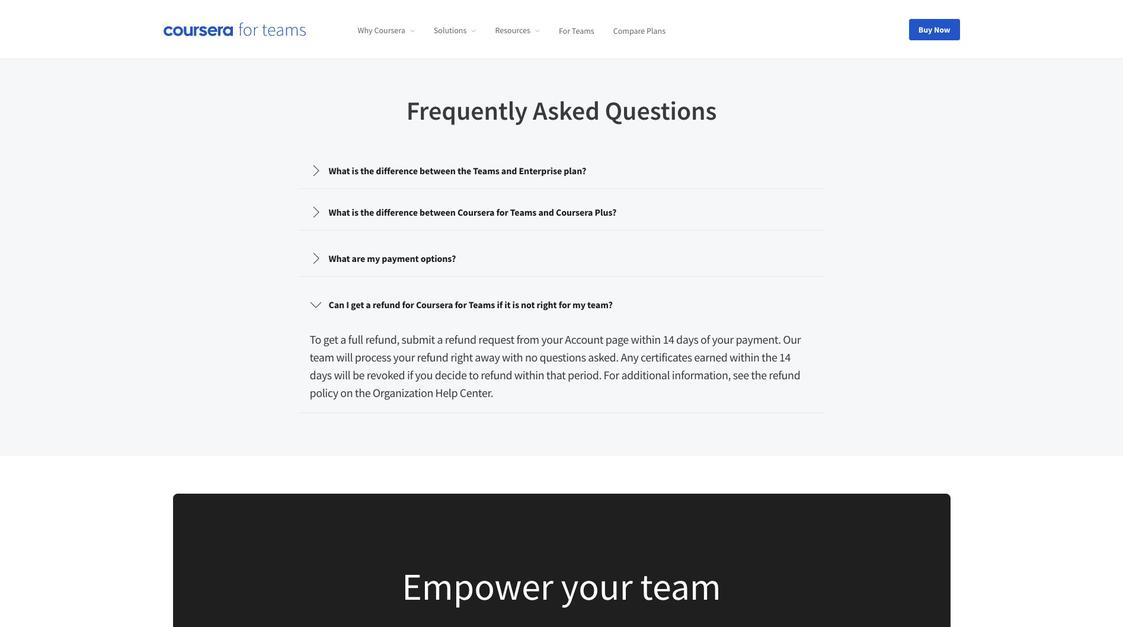 Task type: locate. For each thing, give the bounding box(es) containing it.
teams down enterprise
[[510, 206, 537, 218]]

0 horizontal spatial if
[[407, 367, 413, 382]]

solutions link
[[434, 25, 476, 36]]

can i get a refund for coursera for teams if it is not right for my team?
[[329, 298, 613, 310]]

for
[[496, 206, 508, 218], [402, 298, 414, 310], [455, 298, 467, 310], [559, 298, 571, 310]]

on
[[340, 385, 353, 400]]

is for what is the difference between coursera for teams and coursera plus?
[[352, 206, 359, 218]]

0 vertical spatial is
[[352, 164, 359, 176]]

for right resources link
[[559, 25, 570, 36]]

days left of
[[676, 332, 699, 346]]

coursera right why
[[374, 25, 405, 36]]

teams left compare
[[572, 25, 594, 36]]

0 horizontal spatial my
[[367, 252, 380, 264]]

now
[[934, 24, 951, 35]]

between inside dropdown button
[[420, 164, 456, 176]]

that
[[546, 367, 566, 382]]

submit
[[402, 332, 435, 346]]

1 vertical spatial for
[[604, 367, 619, 382]]

what inside dropdown button
[[329, 206, 350, 218]]

refund up away
[[445, 332, 476, 346]]

any
[[621, 349, 639, 364]]

and inside dropdown button
[[501, 164, 517, 176]]

0 vertical spatial 14
[[663, 332, 674, 346]]

and inside dropdown button
[[538, 206, 554, 218]]

1 vertical spatial and
[[538, 206, 554, 218]]

1 horizontal spatial if
[[497, 298, 503, 310]]

1 horizontal spatial my
[[573, 298, 586, 310]]

within
[[631, 332, 661, 346], [730, 349, 760, 364], [514, 367, 544, 382]]

2 what from the top
[[329, 206, 350, 218]]

1 horizontal spatial and
[[538, 206, 554, 218]]

1 vertical spatial if
[[407, 367, 413, 382]]

between down what is the difference between the teams and enterprise plan?
[[420, 206, 456, 218]]

refund up refund,
[[373, 298, 400, 310]]

1 vertical spatial difference
[[376, 206, 418, 218]]

0 vertical spatial team
[[310, 349, 334, 364]]

between for coursera
[[420, 206, 456, 218]]

if
[[497, 298, 503, 310], [407, 367, 413, 382]]

0 vertical spatial right
[[537, 298, 557, 310]]

a left the full
[[340, 332, 346, 346]]

a right submit
[[437, 332, 443, 346]]

0 vertical spatial my
[[367, 252, 380, 264]]

your
[[541, 332, 563, 346], [712, 332, 734, 346], [393, 349, 415, 364], [561, 562, 633, 610]]

for down asked.
[[604, 367, 619, 382]]

within down no
[[514, 367, 544, 382]]

what for what is the difference between the teams and enterprise plan?
[[329, 164, 350, 176]]

difference
[[376, 164, 418, 176], [376, 206, 418, 218]]

can
[[329, 298, 344, 310]]

teams
[[572, 25, 594, 36], [473, 164, 500, 176], [510, 206, 537, 218], [469, 298, 495, 310]]

1 what from the top
[[329, 164, 350, 176]]

0 horizontal spatial for
[[559, 25, 570, 36]]

frequently asked questions
[[406, 94, 717, 127]]

refund up .
[[481, 367, 512, 382]]

0 horizontal spatial a
[[340, 332, 346, 346]]

coursera up submit
[[416, 298, 453, 310]]

what for what are my payment options?
[[329, 252, 350, 264]]

right up decide
[[451, 349, 473, 364]]

team
[[310, 349, 334, 364], [640, 562, 721, 610]]

if left you
[[407, 367, 413, 382]]

difference inside dropdown button
[[376, 164, 418, 176]]

can i get a refund for coursera for teams if it is not right for my team? button
[[300, 288, 823, 321]]

buy now button
[[909, 19, 960, 40]]

organization help center .
[[373, 385, 493, 400]]

3 what from the top
[[329, 252, 350, 264]]

for inside to get a full refund, submit a refund request from your account page within 14 days of your payment. our team will process your refund right away with no questions asked. any certificates earned within the 14 days will be revoked if you decide to refund within that period. for additional information, see the refund policy on the
[[604, 367, 619, 382]]

1 vertical spatial get
[[323, 332, 338, 346]]

2 horizontal spatial within
[[730, 349, 760, 364]]

0 horizontal spatial get
[[323, 332, 338, 346]]

resources link
[[495, 25, 540, 36]]

for teams
[[559, 25, 594, 36]]

compare plans
[[613, 25, 666, 36]]

teams up what is the difference between coursera for teams and coursera plus?
[[473, 164, 500, 176]]

0 horizontal spatial right
[[451, 349, 473, 364]]

1 vertical spatial 14
[[780, 349, 791, 364]]

0 horizontal spatial and
[[501, 164, 517, 176]]

team?
[[587, 298, 613, 310]]

14
[[663, 332, 674, 346], [780, 349, 791, 364]]

additional
[[621, 367, 670, 382]]

coursera
[[374, 25, 405, 36], [458, 206, 495, 218], [556, 206, 593, 218], [416, 298, 453, 310]]

payment
[[382, 252, 419, 264]]

0 vertical spatial within
[[631, 332, 661, 346]]

0 horizontal spatial within
[[514, 367, 544, 382]]

right right not
[[537, 298, 557, 310]]

1 horizontal spatial for
[[604, 367, 619, 382]]

0 vertical spatial get
[[351, 298, 364, 310]]

get
[[351, 298, 364, 310], [323, 332, 338, 346]]

from
[[517, 332, 539, 346]]

policy
[[310, 385, 338, 400]]

solutions
[[434, 25, 467, 36]]

14 up "certificates"
[[663, 332, 674, 346]]

0 vertical spatial and
[[501, 164, 517, 176]]

0 vertical spatial between
[[420, 164, 456, 176]]

is inside dropdown button
[[352, 206, 359, 218]]

a right i at the left of page
[[366, 298, 371, 310]]

of
[[701, 332, 710, 346]]

and left enterprise
[[501, 164, 517, 176]]

center
[[460, 385, 491, 400]]

will
[[336, 349, 353, 364], [334, 367, 350, 382]]

is
[[352, 164, 359, 176], [352, 206, 359, 218], [513, 298, 519, 310]]

refund
[[373, 298, 400, 310], [445, 332, 476, 346], [417, 349, 448, 364], [481, 367, 512, 382], [769, 367, 800, 382]]

for
[[559, 25, 570, 36], [604, 367, 619, 382]]

what is the difference between the teams and enterprise plan? button
[[300, 154, 823, 187]]

asked
[[533, 94, 600, 127]]

and down enterprise
[[538, 206, 554, 218]]

0 vertical spatial for
[[559, 25, 570, 36]]

difference inside dropdown button
[[376, 206, 418, 218]]

days up policy
[[310, 367, 332, 382]]

what are my payment options?
[[329, 252, 456, 264]]

process
[[355, 349, 391, 364]]

1 vertical spatial what
[[329, 206, 350, 218]]

for inside dropdown button
[[496, 206, 508, 218]]

1 vertical spatial right
[[451, 349, 473, 364]]

between inside dropdown button
[[420, 206, 456, 218]]

14 down our
[[780, 349, 791, 364]]

coursera for teams image
[[163, 23, 306, 36]]

between up what is the difference between coursera for teams and coursera plus?
[[420, 164, 456, 176]]

compare
[[613, 25, 645, 36]]

what is the difference between coursera for teams and coursera plus? button
[[300, 195, 823, 229]]

will down the full
[[336, 349, 353, 364]]

2 vertical spatial within
[[514, 367, 544, 382]]

2 vertical spatial what
[[329, 252, 350, 264]]

1 difference from the top
[[376, 164, 418, 176]]

2 difference from the top
[[376, 206, 418, 218]]

plus?
[[595, 206, 617, 218]]

1 vertical spatial between
[[420, 206, 456, 218]]

1 horizontal spatial get
[[351, 298, 364, 310]]

get right i at the left of page
[[351, 298, 364, 310]]

1 horizontal spatial team
[[640, 562, 721, 610]]

within up see
[[730, 349, 760, 364]]

a
[[366, 298, 371, 310], [340, 332, 346, 346], [437, 332, 443, 346]]

i
[[346, 298, 349, 310]]

decide
[[435, 367, 467, 382]]

0 vertical spatial if
[[497, 298, 503, 310]]

you
[[415, 367, 433, 382]]

1 horizontal spatial within
[[631, 332, 661, 346]]

right inside can i get a refund for coursera for teams if it is not right for my team? dropdown button
[[537, 298, 557, 310]]

0 vertical spatial days
[[676, 332, 699, 346]]

if left the it
[[497, 298, 503, 310]]

1 horizontal spatial a
[[366, 298, 371, 310]]

0 horizontal spatial days
[[310, 367, 332, 382]]

days
[[676, 332, 699, 346], [310, 367, 332, 382]]

2 between from the top
[[420, 206, 456, 218]]

revoked
[[367, 367, 405, 382]]

to
[[310, 332, 321, 346]]

buy now
[[919, 24, 951, 35]]

my left team?
[[573, 298, 586, 310]]

if inside to get a full refund, submit a refund request from your account page within 14 days of your payment. our team will process your refund right away with no questions asked. any certificates earned within the 14 days will be revoked if you decide to refund within that period. for additional information, see the refund policy on the
[[407, 367, 413, 382]]

0 horizontal spatial team
[[310, 349, 334, 364]]

2 vertical spatial is
[[513, 298, 519, 310]]

between
[[420, 164, 456, 176], [420, 206, 456, 218]]

2 horizontal spatial a
[[437, 332, 443, 346]]

0 vertical spatial difference
[[376, 164, 418, 176]]

within up any
[[631, 332, 661, 346]]

right
[[537, 298, 557, 310], [451, 349, 473, 364]]

get inside dropdown button
[[351, 298, 364, 310]]

get right to
[[323, 332, 338, 346]]

will left 'be'
[[334, 367, 350, 382]]

0 horizontal spatial 14
[[663, 332, 674, 346]]

are
[[352, 252, 365, 264]]

1 between from the top
[[420, 164, 456, 176]]

1 horizontal spatial right
[[537, 298, 557, 310]]

what
[[329, 164, 350, 176], [329, 206, 350, 218], [329, 252, 350, 264]]

enterprise
[[519, 164, 562, 176]]

my
[[367, 252, 380, 264], [573, 298, 586, 310]]

1 vertical spatial is
[[352, 206, 359, 218]]

and
[[501, 164, 517, 176], [538, 206, 554, 218]]

0 vertical spatial what
[[329, 164, 350, 176]]

my right are
[[367, 252, 380, 264]]



Task type: describe. For each thing, give the bounding box(es) containing it.
no
[[525, 349, 538, 364]]

what are my payment options? button
[[300, 242, 823, 275]]

be
[[353, 367, 365, 382]]

refund down our
[[769, 367, 800, 382]]

account
[[565, 332, 604, 346]]

teams left the it
[[469, 298, 495, 310]]

plan?
[[564, 164, 586, 176]]

to get a full refund, submit a refund request from your account page within 14 days of your payment. our team will process your refund right away with no questions asked. any certificates earned within the 14 days will be revoked if you decide to refund within that period. for additional information, see the refund policy on the
[[310, 332, 801, 400]]

coursera down what is the difference between the teams and enterprise plan?
[[458, 206, 495, 218]]

empower your team
[[402, 562, 721, 610]]

1 horizontal spatial 14
[[780, 349, 791, 364]]

compare plans link
[[613, 25, 666, 36]]

away
[[475, 349, 500, 364]]

why
[[358, 25, 373, 36]]

help
[[435, 385, 458, 400]]

team inside to get a full refund, submit a refund request from your account page within 14 days of your payment. our team will process your refund right away with no questions asked. any certificates earned within the 14 days will be revoked if you decide to refund within that period. for additional information, see the refund policy on the
[[310, 349, 334, 364]]

see
[[733, 367, 749, 382]]

.
[[491, 385, 493, 400]]

payment.
[[736, 332, 781, 346]]

for teams link
[[559, 25, 594, 36]]

information,
[[672, 367, 731, 382]]

why coursera
[[358, 25, 405, 36]]

teams inside dropdown button
[[510, 206, 537, 218]]

our
[[783, 332, 801, 346]]

organization help center link
[[373, 385, 491, 400]]

page
[[606, 332, 629, 346]]

is for what is the difference between the teams and enterprise plan?
[[352, 164, 359, 176]]

1 vertical spatial will
[[334, 367, 350, 382]]

why coursera link
[[358, 25, 415, 36]]

coursera inside dropdown button
[[416, 298, 453, 310]]

questions
[[605, 94, 717, 127]]

0 vertical spatial will
[[336, 349, 353, 364]]

a inside can i get a refund for coursera for teams if it is not right for my team? dropdown button
[[366, 298, 371, 310]]

what is the difference between coursera for teams and coursera plus?
[[329, 206, 617, 218]]

options?
[[421, 252, 456, 264]]

1 vertical spatial team
[[640, 562, 721, 610]]

questions
[[540, 349, 586, 364]]

difference for the
[[376, 164, 418, 176]]

what is the difference between the teams and enterprise plan?
[[329, 164, 586, 176]]

request
[[479, 332, 514, 346]]

coursera left plus?
[[556, 206, 593, 218]]

frequently
[[406, 94, 528, 127]]

with
[[502, 349, 523, 364]]

refund,
[[365, 332, 400, 346]]

difference for coursera
[[376, 206, 418, 218]]

empower
[[402, 562, 554, 610]]

certificates
[[641, 349, 692, 364]]

buy
[[919, 24, 933, 35]]

get inside to get a full refund, submit a refund request from your account page within 14 days of your payment. our team will process your refund right away with no questions asked. any certificates earned within the 14 days will be revoked if you decide to refund within that period. for additional information, see the refund policy on the
[[323, 332, 338, 346]]

plans
[[647, 25, 666, 36]]

1 vertical spatial days
[[310, 367, 332, 382]]

what for what is the difference between coursera for teams and coursera plus?
[[329, 206, 350, 218]]

refund inside dropdown button
[[373, 298, 400, 310]]

between for the
[[420, 164, 456, 176]]

not
[[521, 298, 535, 310]]

period.
[[568, 367, 602, 382]]

resources
[[495, 25, 530, 36]]

organization
[[373, 385, 433, 400]]

if inside dropdown button
[[497, 298, 503, 310]]

to
[[469, 367, 479, 382]]

full
[[348, 332, 363, 346]]

asked.
[[588, 349, 619, 364]]

earned
[[694, 349, 728, 364]]

1 vertical spatial within
[[730, 349, 760, 364]]

1 horizontal spatial days
[[676, 332, 699, 346]]

it
[[505, 298, 511, 310]]

refund up you
[[417, 349, 448, 364]]

1 vertical spatial my
[[573, 298, 586, 310]]

right inside to get a full refund, submit a refund request from your account page within 14 days of your payment. our team will process your refund right away with no questions asked. any certificates earned within the 14 days will be revoked if you decide to refund within that period. for additional information, see the refund policy on the
[[451, 349, 473, 364]]

the inside dropdown button
[[360, 206, 374, 218]]



Task type: vqa. For each thing, say whether or not it's contained in the screenshot.
is
yes



